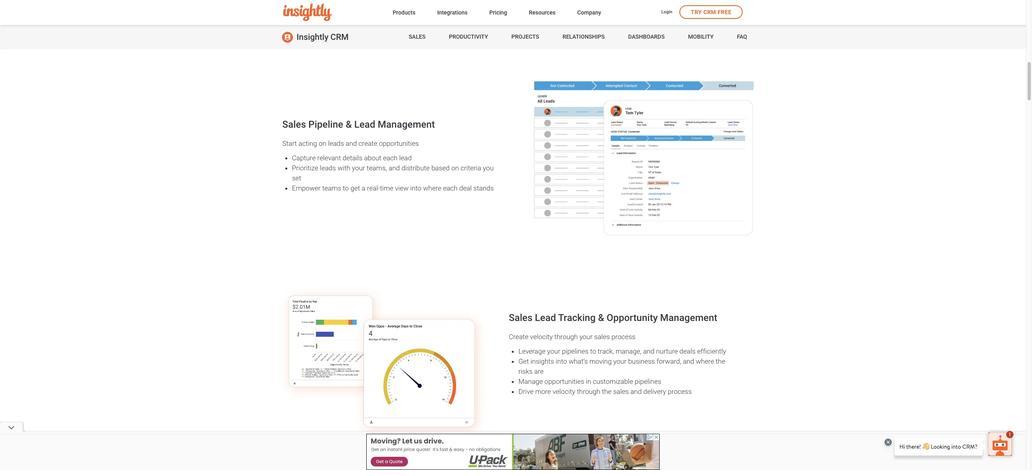 Task type: locate. For each thing, give the bounding box(es) containing it.
each left lead
[[383, 154, 398, 162]]

sales for sales lead tracking & opportunity management
[[509, 312, 532, 324]]

1 vertical spatial &
[[598, 312, 604, 324]]

& right tracking
[[598, 312, 604, 324]]

crm right try
[[703, 9, 716, 15]]

insightly crm
[[297, 32, 349, 42]]

where down based
[[423, 184, 441, 192]]

1 horizontal spatial management
[[660, 312, 717, 324]]

sales inside leverage your pipelines to track, manage, and nurture deals efficiently get insights into what's moving your business forward, and where the risks are manage opportunities in customizable pipelines drive more velocity through the sales and delivery process
[[613, 388, 629, 396]]

relationships
[[563, 34, 605, 40]]

deal
[[459, 184, 472, 192]]

1 vertical spatial to
[[590, 347, 596, 356]]

sales
[[594, 333, 610, 341], [613, 388, 629, 396]]

you
[[483, 164, 494, 172]]

0 vertical spatial management
[[378, 119, 435, 130]]

your up insights
[[547, 347, 560, 356]]

where down efficiently
[[696, 358, 714, 366]]

1 horizontal spatial into
[[556, 358, 567, 366]]

relationships link
[[563, 25, 605, 49]]

leads
[[328, 139, 344, 147], [320, 164, 336, 172]]

1 vertical spatial crm
[[330, 32, 349, 42]]

0 vertical spatial &
[[346, 119, 352, 130]]

products
[[393, 9, 415, 16]]

velocity right more
[[553, 388, 575, 396]]

process
[[612, 333, 635, 341], [668, 388, 692, 396]]

sales down products link
[[409, 34, 425, 40]]

2 sales pipeline and lead image
[[527, 76, 758, 241]]

1 horizontal spatial to
[[590, 347, 596, 356]]

the
[[716, 358, 725, 366], [602, 388, 611, 396]]

1 vertical spatial process
[[668, 388, 692, 396]]

1 vertical spatial on
[[451, 164, 459, 172]]

crm inside button
[[703, 9, 716, 15]]

stands
[[473, 184, 494, 192]]

1 horizontal spatial lead
[[535, 312, 556, 324]]

0 vertical spatial to
[[343, 184, 349, 192]]

1 vertical spatial pipelines
[[635, 378, 661, 386]]

2 vertical spatial sales
[[509, 312, 532, 324]]

0 horizontal spatial sales
[[594, 333, 610, 341]]

sales up track,
[[594, 333, 610, 341]]

management up lead
[[378, 119, 435, 130]]

are
[[534, 368, 544, 376]]

where inside the capture relevant details about each lead prioritize leads with your teams, and distribute based on criteria you set empower teams to get a real-time view into where each deal stands
[[423, 184, 441, 192]]

lead left tracking
[[535, 312, 556, 324]]

insightly logo image
[[283, 4, 332, 21]]

and down deals
[[683, 358, 694, 366]]

the down efficiently
[[716, 358, 725, 366]]

leads down the relevant at the top of page
[[320, 164, 336, 172]]

1 horizontal spatial on
[[451, 164, 459, 172]]

1 vertical spatial velocity
[[553, 388, 575, 396]]

the down customizable
[[602, 388, 611, 396]]

sales down customizable
[[613, 388, 629, 396]]

0 horizontal spatial management
[[378, 119, 435, 130]]

your
[[352, 164, 365, 172], [579, 333, 593, 341], [547, 347, 560, 356], [613, 358, 626, 366]]

2 horizontal spatial sales
[[509, 312, 532, 324]]

0 horizontal spatial into
[[410, 184, 421, 192]]

sales up create
[[509, 312, 532, 324]]

sales
[[409, 34, 425, 40], [282, 119, 306, 130], [509, 312, 532, 324]]

and
[[346, 139, 357, 147], [389, 164, 400, 172], [643, 347, 654, 356], [683, 358, 694, 366], [630, 388, 642, 396]]

teams
[[322, 184, 341, 192]]

and up details
[[346, 139, 357, 147]]

on inside the capture relevant details about each lead prioritize leads with your teams, and distribute based on criteria you set empower teams to get a real-time view into where each deal stands
[[451, 164, 459, 172]]

faq
[[737, 34, 747, 40]]

0 vertical spatial where
[[423, 184, 441, 192]]

& up start acting on leads and create opportunities
[[346, 119, 352, 130]]

each left 'deal' on the left of page
[[443, 184, 458, 192]]

try
[[691, 9, 702, 15]]

prioritize
[[292, 164, 318, 172]]

empower
[[292, 184, 321, 192]]

0 horizontal spatial opportunities
[[379, 139, 419, 147]]

drive
[[518, 388, 534, 396]]

0 horizontal spatial on
[[319, 139, 326, 147]]

&
[[346, 119, 352, 130], [598, 312, 604, 324]]

management up deals
[[660, 312, 717, 324]]

1 vertical spatial through
[[577, 388, 600, 396]]

0 horizontal spatial each
[[383, 154, 398, 162]]

build and convert 1 image
[[274, 0, 506, 6]]

capture relevant details about each lead prioritize leads with your teams, and distribute based on criteria you set empower teams to get a real-time view into where each deal stands
[[292, 154, 494, 192]]

on right acting
[[319, 139, 326, 147]]

1 vertical spatial sales
[[282, 119, 306, 130]]

sales up start
[[282, 119, 306, 130]]

1 horizontal spatial opportunities
[[544, 378, 584, 386]]

1 horizontal spatial sales
[[409, 34, 425, 40]]

to up moving
[[590, 347, 596, 356]]

into right "view"
[[410, 184, 421, 192]]

0 horizontal spatial lead
[[354, 119, 375, 130]]

0 vertical spatial pipelines
[[562, 347, 588, 356]]

products link
[[393, 7, 415, 18]]

process right delivery
[[668, 388, 692, 396]]

leads up the relevant at the top of page
[[328, 139, 344, 147]]

1 horizontal spatial sales
[[613, 388, 629, 396]]

lead
[[399, 154, 412, 162]]

to inside leverage your pipelines to track, manage, and nurture deals efficiently get insights into what's moving your business forward, and where the risks are manage opportunities in customizable pipelines drive more velocity through the sales and delivery process
[[590, 347, 596, 356]]

lead
[[354, 119, 375, 130], [535, 312, 556, 324]]

0 vertical spatial crm
[[703, 9, 716, 15]]

0 horizontal spatial pipelines
[[562, 347, 588, 356]]

0 horizontal spatial to
[[343, 184, 349, 192]]

company
[[577, 9, 601, 16]]

business
[[628, 358, 655, 366]]

1 horizontal spatial each
[[443, 184, 458, 192]]

free
[[718, 9, 731, 15]]

velocity up "leverage"
[[530, 333, 553, 341]]

lead up create
[[354, 119, 375, 130]]

1 vertical spatial opportunities
[[544, 378, 584, 386]]

where
[[423, 184, 441, 192], [696, 358, 714, 366]]

1 horizontal spatial where
[[696, 358, 714, 366]]

pricing
[[489, 9, 507, 16]]

in
[[586, 378, 591, 386]]

0 horizontal spatial &
[[346, 119, 352, 130]]

get
[[350, 184, 360, 192]]

productivity
[[449, 34, 488, 40]]

relevant
[[317, 154, 341, 162]]

to
[[343, 184, 349, 192], [590, 347, 596, 356]]

and down lead
[[389, 164, 400, 172]]

process up manage,
[[612, 333, 635, 341]]

to left get
[[343, 184, 349, 192]]

pipeline
[[308, 119, 343, 130]]

management
[[378, 119, 435, 130], [660, 312, 717, 324]]

your down manage,
[[613, 358, 626, 366]]

company link
[[577, 7, 601, 18]]

risks
[[518, 368, 533, 376]]

real-
[[367, 184, 380, 192]]

pipelines up delivery
[[635, 378, 661, 386]]

0 vertical spatial the
[[716, 358, 725, 366]]

1 vertical spatial sales
[[613, 388, 629, 396]]

your down details
[[352, 164, 365, 172]]

try crm free link
[[680, 5, 743, 19]]

1 vertical spatial management
[[660, 312, 717, 324]]

1 horizontal spatial process
[[668, 388, 692, 396]]

crm down insightly logo link
[[330, 32, 349, 42]]

resources
[[529, 9, 555, 16]]

about
[[364, 154, 381, 162]]

0 vertical spatial sales
[[409, 34, 425, 40]]

through
[[554, 333, 578, 341], [577, 388, 600, 396]]

0 vertical spatial each
[[383, 154, 398, 162]]

into inside the capture relevant details about each lead prioritize leads with your teams, and distribute based on criteria you set empower teams to get a real-time view into where each deal stands
[[410, 184, 421, 192]]

projects link
[[511, 25, 539, 49]]

your down tracking
[[579, 333, 593, 341]]

what's
[[569, 358, 588, 366]]

capture
[[292, 154, 316, 162]]

1 vertical spatial into
[[556, 358, 567, 366]]

details
[[343, 154, 362, 162]]

sales lead tracking & opportunity management
[[509, 312, 717, 324]]

velocity inside leverage your pipelines to track, manage, and nurture deals efficiently get insights into what's moving your business forward, and where the risks are manage opportunities in customizable pipelines drive more velocity through the sales and delivery process
[[553, 388, 575, 396]]

0 vertical spatial process
[[612, 333, 635, 341]]

opportunities inside leverage your pipelines to track, manage, and nurture deals efficiently get insights into what's moving your business forward, and where the risks are manage opportunities in customizable pipelines drive more velocity through the sales and delivery process
[[544, 378, 584, 386]]

into left what's
[[556, 358, 567, 366]]

0 vertical spatial through
[[554, 333, 578, 341]]

create
[[359, 139, 377, 147]]

crm for try
[[703, 9, 716, 15]]

1 vertical spatial where
[[696, 358, 714, 366]]

0 vertical spatial leads
[[328, 139, 344, 147]]

0 horizontal spatial where
[[423, 184, 441, 192]]

opportunities up lead
[[379, 139, 419, 147]]

velocity
[[530, 333, 553, 341], [553, 388, 575, 396]]

on right based
[[451, 164, 459, 172]]

1 vertical spatial lead
[[535, 312, 556, 324]]

moving
[[589, 358, 612, 366]]

create
[[509, 333, 528, 341]]

opportunity
[[607, 312, 658, 324]]

1 horizontal spatial crm
[[703, 9, 716, 15]]

where inside leverage your pipelines to track, manage, and nurture deals efficiently get insights into what's moving your business forward, and where the risks are manage opportunities in customizable pipelines drive more velocity through the sales and delivery process
[[696, 358, 714, 366]]

0 horizontal spatial process
[[612, 333, 635, 341]]

1 vertical spatial leads
[[320, 164, 336, 172]]

and inside the capture relevant details about each lead prioritize leads with your teams, and distribute based on criteria you set empower teams to get a real-time view into where each deal stands
[[389, 164, 400, 172]]

0 horizontal spatial crm
[[330, 32, 349, 42]]

0 vertical spatial into
[[410, 184, 421, 192]]

and up business
[[643, 347, 654, 356]]

0 horizontal spatial sales
[[282, 119, 306, 130]]

leads inside the capture relevant details about each lead prioritize leads with your teams, and distribute based on criteria you set empower teams to get a real-time view into where each deal stands
[[320, 164, 336, 172]]

integrations
[[437, 9, 468, 16]]

crm
[[703, 9, 716, 15], [330, 32, 349, 42]]

sales pipeline & lead management
[[282, 119, 435, 130]]

pipelines up what's
[[562, 347, 588, 356]]

opportunities up more
[[544, 378, 584, 386]]

leverage your pipelines to track, manage, and nurture deals efficiently get insights into what's moving your business forward, and where the risks are manage opportunities in customizable pipelines drive more velocity through the sales and delivery process
[[518, 347, 726, 396]]

a
[[362, 184, 365, 192]]

0 horizontal spatial the
[[602, 388, 611, 396]]

pipelines
[[562, 347, 588, 356], [635, 378, 661, 386]]

1 vertical spatial the
[[602, 388, 611, 396]]

opportunities
[[379, 139, 419, 147], [544, 378, 584, 386]]

each
[[383, 154, 398, 162], [443, 184, 458, 192]]

through down tracking
[[554, 333, 578, 341]]

through down in
[[577, 388, 600, 396]]



Task type: describe. For each thing, give the bounding box(es) containing it.
0 vertical spatial lead
[[354, 119, 375, 130]]

through inside leverage your pipelines to track, manage, and nurture deals efficiently get insights into what's moving your business forward, and where the risks are manage opportunities in customizable pipelines drive more velocity through the sales and delivery process
[[577, 388, 600, 396]]

start acting on leads and create opportunities
[[282, 139, 419, 147]]

mobility link
[[688, 25, 714, 49]]

customizable
[[593, 378, 633, 386]]

0 vertical spatial sales
[[594, 333, 610, 341]]

sales for sales pipeline & lead management
[[282, 119, 306, 130]]

get
[[518, 358, 529, 366]]

view
[[395, 184, 409, 192]]

deals
[[679, 347, 696, 356]]

faq link
[[737, 25, 747, 49]]

your inside the capture relevant details about each lead prioritize leads with your teams, and distribute based on criteria you set empower teams to get a real-time view into where each deal stands
[[352, 164, 365, 172]]

and left delivery
[[630, 388, 642, 396]]

to inside the capture relevant details about each lead prioritize leads with your teams, and distribute based on criteria you set empower teams to get a real-time view into where each deal stands
[[343, 184, 349, 192]]

based
[[431, 164, 450, 172]]

sales link
[[409, 25, 425, 49]]

tracking
[[558, 312, 596, 324]]

integrations link
[[437, 7, 468, 18]]

into inside leverage your pipelines to track, manage, and nurture deals efficiently get insights into what's moving your business forward, and where the risks are manage opportunities in customizable pipelines drive more velocity through the sales and delivery process
[[556, 358, 567, 366]]

insightly logo link
[[283, 4, 380, 21]]

projects
[[511, 34, 539, 40]]

0 vertical spatial opportunities
[[379, 139, 419, 147]]

process inside leverage your pipelines to track, manage, and nurture deals efficiently get insights into what's moving your business forward, and where the risks are manage opportunities in customizable pipelines drive more velocity through the sales and delivery process
[[668, 388, 692, 396]]

0 vertical spatial velocity
[[530, 333, 553, 341]]

criteria
[[461, 164, 481, 172]]

track,
[[598, 347, 614, 356]]

dashboards link
[[628, 25, 665, 49]]

delivery
[[643, 388, 666, 396]]

time
[[380, 184, 393, 192]]

try crm free
[[691, 9, 731, 15]]

login link
[[661, 9, 672, 16]]

teams,
[[367, 164, 387, 172]]

insights
[[531, 358, 554, 366]]

nurture
[[656, 347, 678, 356]]

create velocity through your sales process
[[509, 333, 635, 341]]

more
[[535, 388, 551, 396]]

crm for insightly
[[330, 32, 349, 42]]

1 vertical spatial each
[[443, 184, 458, 192]]

mobility
[[688, 34, 714, 40]]

dashboards
[[628, 34, 665, 40]]

0 vertical spatial on
[[319, 139, 326, 147]]

login
[[661, 9, 672, 15]]

manage
[[518, 378, 543, 386]]

insightly
[[297, 32, 328, 42]]

insightly crm link
[[282, 25, 349, 49]]

resources link
[[529, 7, 555, 18]]

leverage
[[518, 347, 546, 356]]

manage,
[[616, 347, 642, 356]]

1 horizontal spatial pipelines
[[635, 378, 661, 386]]

start
[[282, 139, 297, 147]]

acting
[[299, 139, 317, 147]]

productivity link
[[449, 25, 488, 49]]

1 horizontal spatial the
[[716, 358, 725, 366]]

1 horizontal spatial &
[[598, 312, 604, 324]]

sales lead tracking2 image
[[274, 280, 492, 443]]

efficiently
[[697, 347, 726, 356]]

forward,
[[657, 358, 681, 366]]

with
[[338, 164, 350, 172]]

distribute
[[402, 164, 430, 172]]

pricing link
[[489, 7, 507, 18]]

try crm free button
[[680, 5, 743, 19]]

set
[[292, 174, 301, 182]]



Task type: vqa. For each thing, say whether or not it's contained in the screenshot.
20% in We've improved sales velocity, access to actionable insights, and saved 20% by switching to Insightly's unified CRM and marketing platform.
no



